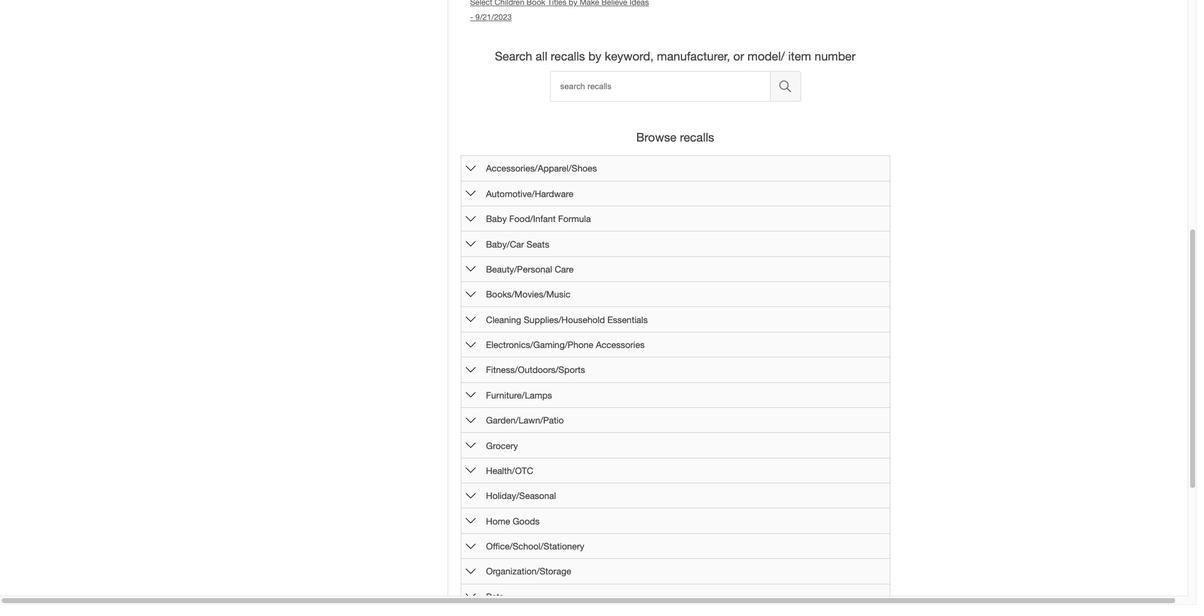 Task type: describe. For each thing, give the bounding box(es) containing it.
office/school/stationery
[[486, 541, 585, 551]]

fitness/outdoors/sports
[[486, 365, 585, 375]]

holiday/seasonal link
[[486, 490, 556, 501]]

circle arrow e image for automotive/hardware
[[466, 189, 476, 199]]

select children book titles by make believe ideas - 9/21/2023 link
[[470, 0, 649, 22]]

essentials
[[608, 314, 648, 325]]

pets link
[[486, 591, 504, 602]]

baby food/infant formula
[[486, 213, 591, 224]]

goods
[[513, 516, 540, 526]]

garden/lawn/patio link
[[486, 415, 564, 425]]

pets
[[486, 591, 504, 602]]

beauty/personal care link
[[486, 264, 574, 274]]

formula
[[558, 213, 591, 224]]

books/movies/music
[[486, 289, 571, 300]]

circle arrow e image for furniture/lamps
[[466, 390, 476, 400]]

keyword,
[[605, 50, 654, 63]]

circle arrow e image for office/school/stationery
[[466, 541, 476, 551]]

make
[[580, 0, 600, 7]]

circle arrow e image for cleaning supplies/household essentials
[[466, 314, 476, 324]]

automotive/hardware link
[[486, 188, 574, 199]]

electronics/gaming/phone accessories link
[[486, 339, 645, 350]]

all
[[536, 50, 548, 63]]

circle arrow e image for health/otc
[[466, 466, 476, 476]]

baby/car seats link
[[486, 239, 550, 249]]

children
[[495, 0, 525, 7]]

food/infant
[[509, 213, 556, 224]]

browse recalls
[[636, 130, 715, 144]]

organization/storage
[[486, 566, 571, 577]]

circle arrow e image for electronics/gaming/phone accessories
[[466, 340, 476, 350]]

seats
[[527, 239, 550, 249]]

1 vertical spatial by
[[589, 50, 602, 63]]

books/movies/music link
[[486, 289, 571, 300]]

automotive/hardware
[[486, 188, 574, 199]]

supplies/household
[[524, 314, 605, 325]]

home goods link
[[486, 516, 540, 526]]

circle arrow e image for baby/car seats
[[466, 239, 476, 249]]

select children book titles by make believe ideas - 9/21/2023
[[470, 0, 649, 22]]

cleaning supplies/household essentials
[[486, 314, 648, 325]]

fitness/outdoors/sports link
[[486, 365, 585, 375]]

circle arrow e image for accessories/apparel/shoes
[[466, 163, 476, 173]]

-
[[470, 12, 473, 22]]

search
[[495, 50, 533, 63]]

accessories
[[596, 339, 645, 350]]

circle arrow e image for grocery
[[466, 440, 476, 450]]

circle arrow e image for garden/lawn/patio
[[466, 415, 476, 425]]

garden/lawn/patio
[[486, 415, 564, 425]]



Task type: locate. For each thing, give the bounding box(es) containing it.
beauty/personal
[[486, 264, 552, 274]]

browse
[[636, 130, 677, 144]]

0 vertical spatial by
[[569, 0, 578, 7]]

number
[[815, 50, 856, 63]]

7 circle arrow e image from the top
[[466, 390, 476, 400]]

circle arrow e image
[[466, 189, 476, 199], [466, 214, 476, 224], [466, 365, 476, 375], [466, 415, 476, 425], [466, 541, 476, 551], [466, 566, 476, 576], [466, 591, 476, 601]]

beauty/personal care
[[486, 264, 574, 274]]

search all recalls by keyword, manufacturer, or model/ item number
[[495, 50, 856, 63]]

2 circle arrow e image from the top
[[466, 239, 476, 249]]

9/21/2023
[[476, 12, 512, 22]]

furniture/lamps link
[[486, 390, 552, 400]]

electronics/gaming/phone accessories
[[486, 339, 645, 350]]

6 circle arrow e image from the top
[[466, 340, 476, 350]]

by left keyword,
[[589, 50, 602, 63]]

0 vertical spatial recalls
[[551, 50, 585, 63]]

7 circle arrow e image from the top
[[466, 591, 476, 601]]

item
[[789, 50, 812, 63]]

1 horizontal spatial by
[[589, 50, 602, 63]]

grocery
[[486, 440, 518, 451]]

manufacturer,
[[657, 50, 730, 63]]

home goods
[[486, 516, 540, 526]]

cleaning
[[486, 314, 521, 325]]

by right titles
[[569, 0, 578, 7]]

circle arrow e image
[[466, 163, 476, 173], [466, 239, 476, 249], [466, 264, 476, 274], [466, 289, 476, 299], [466, 314, 476, 324], [466, 340, 476, 350], [466, 390, 476, 400], [466, 440, 476, 450], [466, 466, 476, 476], [466, 491, 476, 501], [466, 516, 476, 526]]

holiday/seasonal
[[486, 490, 556, 501]]

care
[[555, 264, 574, 274]]

circle arrow e image for pets
[[466, 591, 476, 601]]

model/
[[748, 50, 785, 63]]

baby food/infant formula link
[[486, 213, 591, 224]]

circle arrow e image for home goods
[[466, 516, 476, 526]]

5 circle arrow e image from the top
[[466, 541, 476, 551]]

8 circle arrow e image from the top
[[466, 440, 476, 450]]

office/school/stationery link
[[486, 541, 585, 551]]

1 circle arrow e image from the top
[[466, 163, 476, 173]]

5 circle arrow e image from the top
[[466, 314, 476, 324]]

None image field
[[771, 71, 801, 102]]

recalls
[[551, 50, 585, 63], [680, 130, 715, 144]]

6 circle arrow e image from the top
[[466, 566, 476, 576]]

baby/car
[[486, 239, 524, 249]]

circle arrow e image for holiday/seasonal
[[466, 491, 476, 501]]

home
[[486, 516, 510, 526]]

3 circle arrow e image from the top
[[466, 264, 476, 274]]

0 horizontal spatial by
[[569, 0, 578, 7]]

baby/car seats
[[486, 239, 550, 249]]

recalls right browse
[[680, 130, 715, 144]]

circle arrow e image for beauty/personal care
[[466, 264, 476, 274]]

3 circle arrow e image from the top
[[466, 365, 476, 375]]

book
[[527, 0, 546, 7]]

ideas
[[630, 0, 649, 7]]

electronics/gaming/phone
[[486, 339, 594, 350]]

circle arrow e image for fitness/outdoors/sports
[[466, 365, 476, 375]]

4 circle arrow e image from the top
[[466, 415, 476, 425]]

health/otc link
[[486, 465, 534, 476]]

grocery link
[[486, 440, 518, 451]]

select
[[470, 0, 493, 7]]

health/otc
[[486, 465, 534, 476]]

circle arrow e image for baby food/infant formula
[[466, 214, 476, 224]]

1 circle arrow e image from the top
[[466, 189, 476, 199]]

by inside select children book titles by make believe ideas - 9/21/2023
[[569, 0, 578, 7]]

0 horizontal spatial recalls
[[551, 50, 585, 63]]

titles
[[548, 0, 567, 7]]

cleaning supplies/household essentials link
[[486, 314, 648, 325]]

believe
[[602, 0, 628, 7]]

4 circle arrow e image from the top
[[466, 289, 476, 299]]

by
[[569, 0, 578, 7], [589, 50, 602, 63]]

2 circle arrow e image from the top
[[466, 214, 476, 224]]

1 horizontal spatial recalls
[[680, 130, 715, 144]]

9 circle arrow e image from the top
[[466, 466, 476, 476]]

organization/storage link
[[486, 566, 571, 577]]

11 circle arrow e image from the top
[[466, 516, 476, 526]]

or
[[734, 50, 745, 63]]

circle arrow e image for organization/storage
[[466, 566, 476, 576]]

accessories/apparel/shoes link
[[486, 163, 597, 174]]

search recalls text field
[[550, 71, 771, 102]]

circle arrow e image for books/movies/music
[[466, 289, 476, 299]]

furniture/lamps
[[486, 390, 552, 400]]

1 vertical spatial recalls
[[680, 130, 715, 144]]

recalls right all
[[551, 50, 585, 63]]

baby
[[486, 213, 507, 224]]

10 circle arrow e image from the top
[[466, 491, 476, 501]]

accessories/apparel/shoes
[[486, 163, 597, 174]]



Task type: vqa. For each thing, say whether or not it's contained in the screenshot.
Browse
yes



